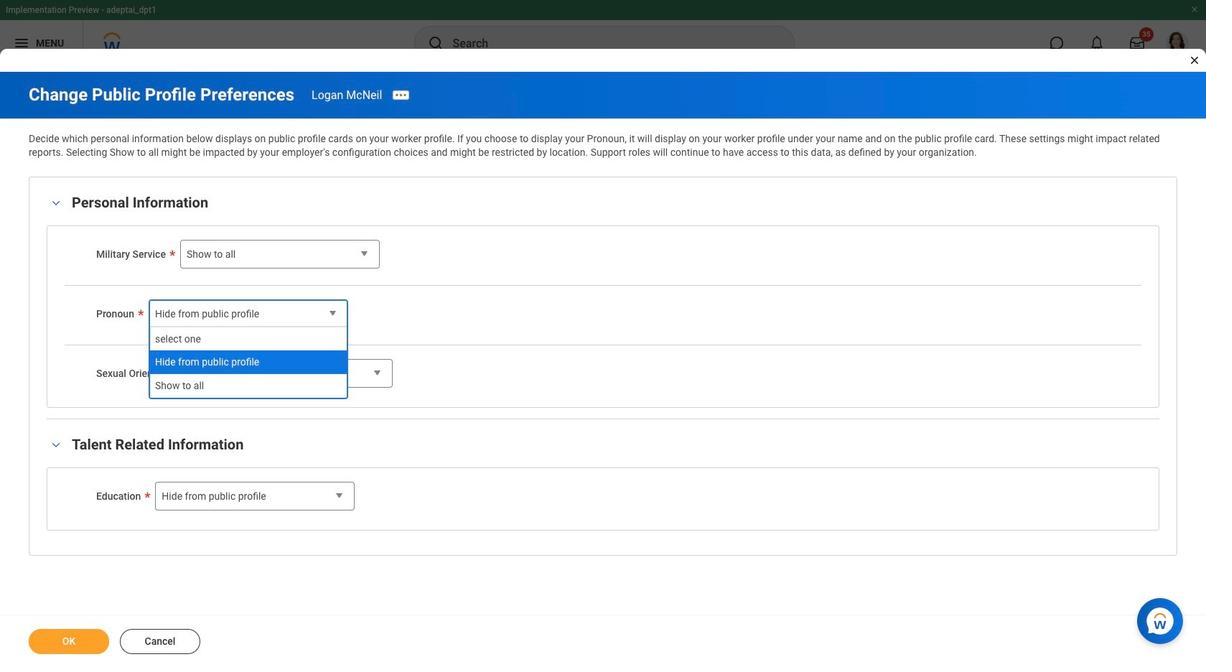 Task type: locate. For each thing, give the bounding box(es) containing it.
group
[[47, 191, 1160, 408], [47, 433, 1160, 530]]

1 group from the top
[[47, 191, 1160, 408]]

select one element
[[155, 332, 201, 346]]

1 vertical spatial group
[[47, 433, 1160, 530]]

chevron down image
[[47, 198, 65, 208], [47, 440, 65, 450]]

dialog
[[0, 0, 1207, 667]]

search image
[[427, 34, 444, 52]]

2 chevron down image from the top
[[47, 440, 65, 450]]

notifications large image
[[1090, 36, 1105, 50]]

profile logan mcneil element
[[1158, 27, 1198, 59]]

show to all element
[[155, 379, 204, 393]]

main content
[[0, 72, 1207, 667]]

banner
[[0, 0, 1207, 66]]

inbox large image
[[1130, 36, 1145, 50]]

0 vertical spatial group
[[47, 191, 1160, 408]]

1 vertical spatial chevron down image
[[47, 440, 65, 450]]

0 vertical spatial chevron down image
[[47, 198, 65, 208]]



Task type: vqa. For each thing, say whether or not it's contained in the screenshot.
CHEVRON DOWN image related to 2nd group from the bottom
yes



Task type: describe. For each thing, give the bounding box(es) containing it.
pronoun list box
[[150, 327, 347, 398]]

close change public profile preferences image
[[1189, 55, 1201, 66]]

hide from public profile element
[[155, 356, 259, 369]]

close environment banner image
[[1191, 5, 1199, 14]]

logan mcneil element
[[312, 88, 382, 102]]

workday assistant region
[[1138, 593, 1189, 644]]

1 chevron down image from the top
[[47, 198, 65, 208]]

2 group from the top
[[47, 433, 1160, 530]]



